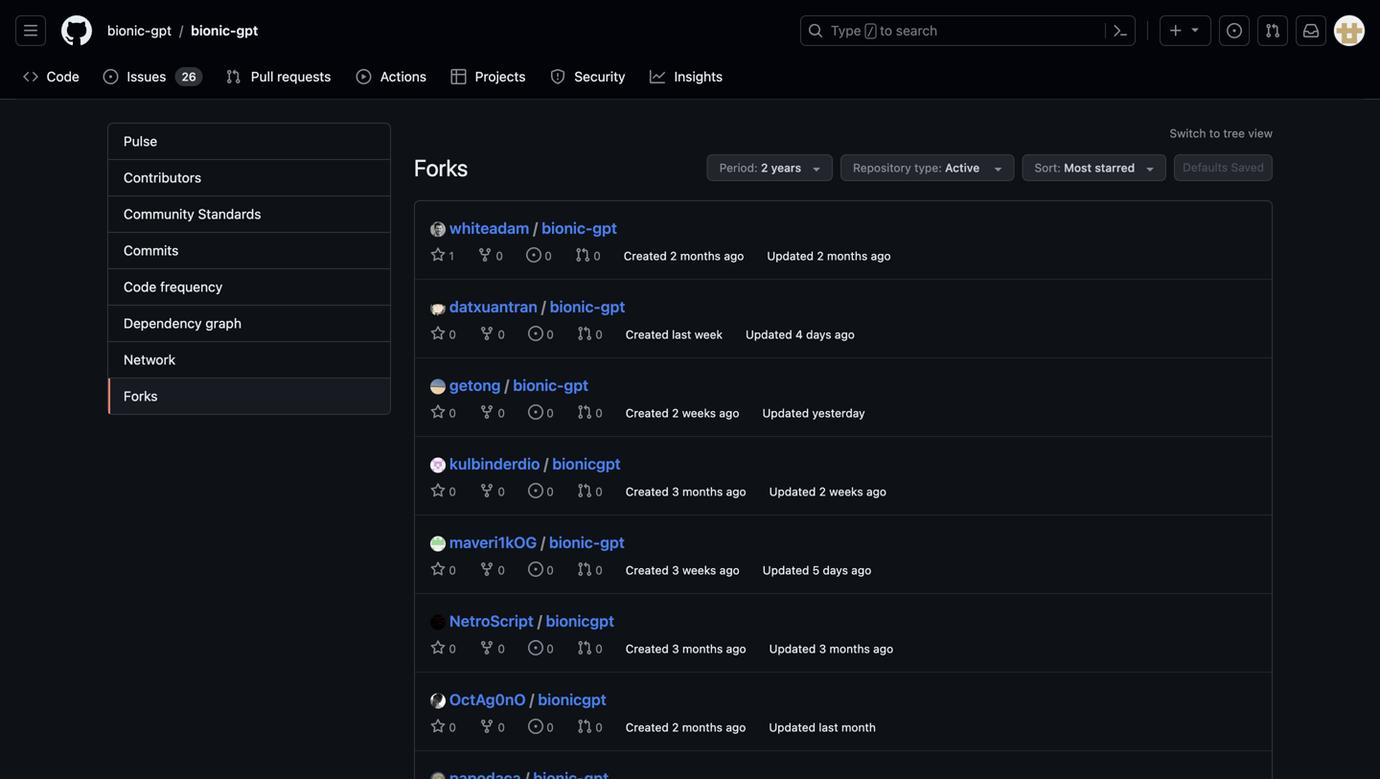 Task type: vqa. For each thing, say whether or not it's contained in the screenshot.
maveri1kOG updated
yes



Task type: describe. For each thing, give the bounding box(es) containing it.
repository
[[853, 161, 911, 174]]

contributors link
[[108, 160, 390, 197]]

actions
[[380, 69, 427, 84]]

star image for whiteadam
[[430, 247, 446, 263]]

bionicgpt link for kulbinderdio
[[552, 455, 621, 473]]

0 for repo forked icon for octag0no
[[495, 721, 505, 734]]

switch to tree view
[[1170, 127, 1273, 140]]

0 for star icon for octag0no
[[446, 721, 456, 734]]

0 for git pull request icon for octag0no
[[592, 721, 603, 734]]

getong
[[450, 376, 501, 394]]

gpt for getong
[[564, 376, 589, 394]]

pull requests link
[[218, 62, 341, 91]]

projects
[[475, 69, 526, 84]]

star image for netroscript
[[430, 640, 446, 656]]

@netroscript image
[[430, 615, 446, 630]]

created 3 months ago for netroscript
[[626, 642, 746, 656]]

sort:
[[1035, 161, 1061, 174]]

last for last month
[[819, 721, 838, 734]]

community standards
[[124, 206, 261, 222]]

issue opened image for datxuantran
[[528, 326, 543, 341]]

0 for star image associated with kulbinderdio
[[446, 485, 456, 498]]

3 for netroscript
[[672, 642, 679, 656]]

period: 2 years
[[720, 161, 801, 174]]

repo forked image for kulbinderdio
[[479, 483, 495, 498]]

week
[[695, 328, 723, 341]]

issue opened image for whiteadam
[[526, 247, 541, 263]]

updated 3 months ago
[[769, 642, 894, 656]]

@maveri1kog image
[[430, 536, 446, 552]]

play image
[[356, 69, 371, 84]]

star image for kulbinderdio
[[430, 483, 446, 498]]

plus image
[[1168, 23, 1184, 38]]

bionic-gpt link for whiteadam
[[542, 219, 617, 237]]

git pull request image for kulbinderdio
[[577, 483, 592, 498]]

updated for datxuantran
[[746, 328, 792, 341]]

/ bionic-gpt for maveri1kog
[[541, 533, 625, 552]]

created for datxuantran
[[626, 328, 669, 341]]

datxuantran
[[450, 298, 538, 316]]

created 2 months ago for / bionicgpt
[[626, 721, 746, 734]]

network
[[124, 352, 176, 368]]

updated for maveri1kog
[[763, 564, 809, 577]]

table image
[[451, 69, 466, 84]]

updated 2 weeks ago
[[769, 485, 887, 498]]

0 for git pull request image related to datxuantran
[[592, 328, 603, 341]]

updated for kulbinderdio
[[769, 485, 816, 498]]

whiteadam link
[[430, 217, 529, 240]]

weeks for maveri1kog
[[682, 564, 716, 577]]

0 for issue opened image for datxuantran
[[543, 328, 554, 341]]

created 3 weeks ago
[[626, 564, 740, 577]]

weeks for getong
[[682, 406, 716, 420]]

repo forked image for netroscript
[[479, 640, 495, 656]]

maveri1kog
[[450, 533, 537, 552]]

last for last week
[[672, 328, 691, 341]]

git pull request image for datxuantran
[[577, 326, 592, 341]]

kulbinderdio
[[450, 455, 540, 473]]

triangle down image for most starred
[[1143, 161, 1158, 176]]

dependency graph
[[124, 315, 242, 331]]

insights link
[[642, 62, 732, 91]]

type / to search
[[831, 23, 938, 38]]

updated last month
[[769, 721, 876, 734]]

bionic- up issues
[[107, 23, 151, 38]]

netroscript
[[450, 612, 534, 630]]

git pull request image for getong
[[577, 405, 592, 420]]

bionic- for whiteadam
[[542, 219, 593, 237]]

defaults saved button
[[1174, 154, 1273, 181]]

/ bionicgpt for netroscript
[[537, 612, 614, 630]]

defaults saved
[[1183, 161, 1264, 174]]

@octag0no image
[[430, 694, 446, 709]]

search
[[896, 23, 938, 38]]

issue opened image for octag0no
[[528, 719, 543, 734]]

graph image
[[650, 69, 665, 84]]

projects link
[[443, 62, 535, 91]]

created for octag0no
[[626, 721, 669, 734]]

list containing bionic-gpt / bionic-gpt
[[100, 15, 789, 46]]

bionic-gpt link up issues
[[100, 15, 179, 46]]

0 for maveri1kog's issue opened image
[[543, 564, 554, 577]]

0 for issue opened icon
[[543, 485, 554, 498]]

security link
[[542, 62, 635, 91]]

0 for repo forked icon for getong
[[495, 406, 505, 420]]

bionicgpt link for netroscript
[[546, 612, 614, 630]]

commits link
[[108, 233, 390, 269]]

type:
[[915, 161, 942, 174]]

bionicgpt for kulbinderdio
[[552, 455, 621, 473]]

1 horizontal spatial triangle down image
[[1188, 22, 1203, 37]]

0 for datxuantran's repo forked icon
[[495, 328, 505, 341]]

code for code frequency
[[124, 279, 157, 295]]

@kulbinderdio image
[[430, 458, 446, 473]]

graph
[[205, 315, 242, 331]]

updated for whiteadam
[[767, 249, 814, 263]]

saved
[[1231, 161, 1264, 174]]

1 vertical spatial to
[[1209, 127, 1220, 140]]

/ inside bionic-gpt / bionic-gpt
[[179, 23, 183, 38]]

forks link
[[108, 379, 390, 414]]

0 for git pull request image for whiteadam
[[590, 249, 601, 263]]

bionic-gpt / bionic-gpt
[[107, 23, 258, 38]]

repo forked image for getong
[[479, 405, 495, 420]]

updated for getong
[[762, 406, 809, 420]]

0 for getong git pull request icon
[[592, 406, 603, 420]]

created 2 weeks ago
[[626, 406, 739, 420]]

month
[[842, 721, 876, 734]]

octag0no link
[[430, 688, 526, 711]]

switch
[[1170, 127, 1206, 140]]

/ bionicgpt for kulbinderdio
[[544, 455, 621, 473]]

issue opened image for getong
[[528, 405, 543, 420]]

requests
[[277, 69, 331, 84]]

/ for getong
[[505, 376, 509, 394]]

created for netroscript
[[626, 642, 669, 656]]

created for whiteadam
[[624, 249, 667, 263]]

pull requests
[[251, 69, 331, 84]]

0 for git pull request icon related to kulbinderdio
[[592, 485, 603, 498]]

community
[[124, 206, 194, 222]]

defaults
[[1183, 161, 1228, 174]]

maveri1kog link
[[430, 531, 537, 554]]

contributors
[[124, 170, 201, 185]]

insights
[[674, 69, 723, 84]]

0 for issue opened image related to octag0no
[[543, 721, 554, 734]]

0 for issue opened image corresponding to getong
[[543, 406, 554, 420]]

commits
[[124, 243, 179, 258]]

3 for kulbinderdio
[[672, 485, 679, 498]]

netroscript link
[[430, 610, 534, 633]]

community standards link
[[108, 197, 390, 233]]

issue opened image for maveri1kog
[[528, 562, 543, 577]]

sort: most starred
[[1035, 161, 1135, 174]]

months for kulbinderdio
[[682, 485, 723, 498]]

4
[[796, 328, 803, 341]]

/ bionic-gpt for getong
[[505, 376, 589, 394]]

security
[[575, 69, 625, 84]]

/ bionicgpt for octag0no
[[530, 691, 606, 709]]

notifications image
[[1304, 23, 1319, 38]]

bionic- for datxuantran
[[550, 298, 601, 316]]

octag0no
[[450, 691, 526, 709]]

gpt for maveri1kog
[[600, 533, 625, 552]]

repository type: active
[[853, 161, 983, 174]]

bionic- up 26
[[191, 23, 236, 38]]

network link
[[108, 342, 390, 379]]

26
[[182, 70, 196, 83]]

1 vertical spatial weeks
[[829, 485, 863, 498]]

/ bionic-gpt for datxuantran
[[541, 298, 625, 316]]

switch to tree view link
[[1170, 127, 1273, 140]]



Task type: locate. For each thing, give the bounding box(es) containing it.
days for maveri1kog
[[823, 564, 848, 577]]

updated left the 4
[[746, 328, 792, 341]]

last
[[672, 328, 691, 341], [819, 721, 838, 734]]

homepage image
[[61, 15, 92, 46]]

updated for octag0no
[[769, 721, 816, 734]]

0 vertical spatial created 2 months ago
[[624, 249, 744, 263]]

@whiteadam image
[[430, 222, 446, 237]]

/ bionicgpt right kulbinderdio
[[544, 455, 621, 473]]

triangle down image right active
[[991, 161, 1006, 176]]

bionicgpt link
[[552, 455, 621, 473], [546, 612, 614, 630], [538, 691, 606, 709]]

bionic-gpt link right maveri1kog
[[549, 533, 625, 552]]

/ right netroscript
[[537, 612, 542, 630]]

0 for kulbinderdio repo forked icon
[[495, 485, 505, 498]]

/ bionic-gpt down issue opened icon
[[541, 533, 625, 552]]

0 vertical spatial bionicgpt link
[[552, 455, 621, 473]]

triangle down image right years
[[809, 161, 824, 176]]

1 vertical spatial created 3 months ago
[[626, 642, 746, 656]]

0 link
[[477, 247, 503, 263], [526, 247, 552, 263], [575, 247, 601, 263], [430, 326, 456, 341], [479, 326, 505, 341], [528, 326, 554, 341], [577, 326, 603, 341], [430, 405, 456, 420], [479, 405, 505, 420], [528, 405, 554, 420], [577, 405, 603, 420], [430, 483, 456, 498], [479, 483, 505, 498], [528, 483, 554, 498], [577, 483, 603, 498], [430, 562, 456, 577], [479, 562, 505, 577], [528, 562, 554, 577], [577, 562, 603, 577], [430, 640, 456, 656], [479, 640, 505, 656], [528, 640, 554, 656], [577, 640, 603, 656], [430, 719, 456, 734], [479, 719, 505, 734], [528, 719, 554, 734], [577, 719, 603, 734]]

@getong image
[[430, 379, 446, 394]]

days for datxuantran
[[806, 328, 832, 341]]

0 vertical spatial star image
[[430, 247, 446, 263]]

created last week
[[626, 328, 723, 341]]

gpt for datxuantran
[[601, 298, 625, 316]]

2 vertical spatial bionicgpt link
[[538, 691, 606, 709]]

0 vertical spatial created 3 months ago
[[626, 485, 746, 498]]

ago
[[724, 249, 744, 263], [871, 249, 891, 263], [835, 328, 855, 341], [719, 406, 739, 420], [726, 485, 746, 498], [866, 485, 887, 498], [720, 564, 740, 577], [851, 564, 872, 577], [726, 642, 746, 656], [873, 642, 894, 656], [726, 721, 746, 734]]

3 for maveri1kog
[[672, 564, 679, 577]]

0 for issue opened image for netroscript
[[543, 642, 554, 656]]

bionicgpt right octag0no
[[538, 691, 606, 709]]

star image down '@whiteadam' image
[[430, 247, 446, 263]]

1 repo forked image from the top
[[479, 326, 495, 341]]

1 vertical spatial / bionicgpt
[[537, 612, 614, 630]]

0 horizontal spatial triangle down image
[[809, 161, 824, 176]]

1 vertical spatial created 2 months ago
[[626, 721, 746, 734]]

code for code
[[47, 69, 79, 84]]

list
[[100, 15, 789, 46]]

0 vertical spatial last
[[672, 328, 691, 341]]

issue opened image
[[1227, 23, 1242, 38], [103, 69, 118, 84], [526, 247, 541, 263], [528, 326, 543, 341], [528, 405, 543, 420], [528, 562, 543, 577], [528, 640, 543, 656], [528, 719, 543, 734]]

code inside insights "element"
[[124, 279, 157, 295]]

@datxuantran image
[[430, 301, 446, 316]]

bionicgpt right netroscript
[[546, 612, 614, 630]]

0 for datxuantran star image
[[446, 328, 456, 341]]

/ bionicgpt right octag0no
[[530, 691, 606, 709]]

3
[[672, 485, 679, 498], [672, 564, 679, 577], [672, 642, 679, 656], [819, 642, 826, 656]]

starred
[[1095, 161, 1135, 174]]

months for netroscript
[[682, 642, 723, 656]]

updated left "5" at the bottom right of the page
[[763, 564, 809, 577]]

2 vertical spatial / bionicgpt
[[530, 691, 606, 709]]

1 triangle down image from the left
[[809, 161, 824, 176]]

1 horizontal spatial forks
[[414, 154, 468, 181]]

period:
[[720, 161, 758, 174]]

1 star image from the top
[[430, 247, 446, 263]]

2 created 3 months ago from the top
[[626, 642, 746, 656]]

/ bionic-gpt right whiteadam
[[533, 219, 617, 237]]

created 3 months ago up "created 3 weeks ago"
[[626, 485, 746, 498]]

1 horizontal spatial to
[[1209, 127, 1220, 140]]

2 repo forked image from the top
[[479, 405, 495, 420]]

4 repo forked image from the top
[[479, 640, 495, 656]]

months
[[680, 249, 721, 263], [827, 249, 868, 263], [682, 485, 723, 498], [682, 642, 723, 656], [830, 642, 870, 656], [682, 721, 723, 734]]

weeks
[[682, 406, 716, 420], [829, 485, 863, 498], [682, 564, 716, 577]]

0 vertical spatial to
[[880, 23, 892, 38]]

2 star image from the top
[[430, 719, 446, 734]]

bionic-gpt link for datxuantran
[[550, 298, 625, 316]]

type
[[831, 23, 861, 38]]

yesterday
[[812, 406, 865, 420]]

shield image
[[550, 69, 565, 84]]

created for kulbinderdio
[[626, 485, 669, 498]]

bionic-gpt link right the getong
[[513, 376, 589, 394]]

git pull request image for whiteadam
[[575, 247, 590, 263]]

gpt
[[151, 23, 172, 38], [236, 23, 258, 38], [593, 219, 617, 237], [601, 298, 625, 316], [564, 376, 589, 394], [600, 533, 625, 552]]

star image for maveri1kog
[[430, 562, 446, 577]]

dependency
[[124, 315, 202, 331]]

/ bionic-gpt
[[533, 219, 617, 237], [541, 298, 625, 316], [505, 376, 589, 394], [541, 533, 625, 552]]

updated left "yesterday"
[[762, 406, 809, 420]]

star image down @kulbinderdio icon
[[430, 483, 446, 498]]

insights element
[[107, 123, 391, 415]]

0 for issue opened image for whiteadam
[[541, 249, 552, 263]]

star image down @maveri1kog image
[[430, 562, 446, 577]]

triangle down image right plus icon
[[1188, 22, 1203, 37]]

updated 5 days ago
[[763, 564, 872, 577]]

1 vertical spatial star image
[[430, 719, 446, 734]]

pull
[[251, 69, 274, 84]]

0 horizontal spatial to
[[880, 23, 892, 38]]

/ right maveri1kog
[[541, 533, 545, 552]]

git pull request image
[[226, 69, 241, 84], [575, 247, 590, 263], [577, 326, 592, 341], [577, 640, 592, 656]]

days right the 4
[[806, 328, 832, 341]]

forks down network
[[124, 388, 158, 404]]

2 vertical spatial weeks
[[682, 564, 716, 577]]

bionic-gpt link right whiteadam
[[542, 219, 617, 237]]

bionicgpt
[[552, 455, 621, 473], [546, 612, 614, 630], [538, 691, 606, 709]]

2 triangle down image from the left
[[1143, 161, 1158, 176]]

bionicgpt link right kulbinderdio
[[552, 455, 621, 473]]

0 vertical spatial triangle down image
[[1188, 22, 1203, 37]]

/ right kulbinderdio
[[544, 455, 549, 473]]

1 link
[[430, 247, 454, 263]]

/ right datxuantran
[[541, 298, 546, 316]]

issue opened image for netroscript
[[528, 640, 543, 656]]

to left tree
[[1209, 127, 1220, 140]]

0 for netroscript's repo forked icon
[[495, 642, 505, 656]]

1 horizontal spatial last
[[819, 721, 838, 734]]

0 for star image corresponding to getong
[[446, 406, 456, 420]]

0 vertical spatial / bionicgpt
[[544, 455, 621, 473]]

1 vertical spatial bionicgpt link
[[546, 612, 614, 630]]

code frequency
[[124, 279, 223, 295]]

updated down "5" at the bottom right of the page
[[769, 642, 816, 656]]

created for maveri1kog
[[626, 564, 669, 577]]

code link
[[15, 62, 88, 91]]

repo forked image down the getong
[[479, 405, 495, 420]]

2
[[761, 161, 768, 174], [670, 249, 677, 263], [817, 249, 824, 263], [672, 406, 679, 420], [819, 485, 826, 498], [672, 721, 679, 734]]

bionic-gpt link up 26
[[183, 15, 266, 46]]

repo forked image
[[479, 326, 495, 341], [479, 405, 495, 420], [479, 483, 495, 498], [479, 640, 495, 656], [479, 719, 495, 734]]

/ right type
[[867, 25, 874, 38]]

3 repo forked image from the top
[[479, 483, 495, 498]]

2 star image from the top
[[430, 405, 446, 420]]

star image
[[430, 326, 446, 341], [430, 405, 446, 420], [430, 483, 446, 498], [430, 562, 446, 577], [430, 640, 446, 656]]

1 vertical spatial bionicgpt
[[546, 612, 614, 630]]

/ bionic-gpt right the getong
[[505, 376, 589, 394]]

updated 2 months ago
[[767, 249, 891, 263]]

triangle down image
[[809, 161, 824, 176], [1143, 161, 1158, 176]]

star image for octag0no
[[430, 719, 446, 734]]

/ right whiteadam
[[533, 219, 538, 237]]

3 star image from the top
[[430, 483, 446, 498]]

bionicgpt link right octag0no
[[538, 691, 606, 709]]

bionicgpt for netroscript
[[546, 612, 614, 630]]

2 vertical spatial bionicgpt
[[538, 691, 606, 709]]

1 horizontal spatial triangle down image
[[1143, 161, 1158, 176]]

triangle down image right starred
[[1143, 161, 1158, 176]]

days right "5" at the bottom right of the page
[[823, 564, 848, 577]]

0 vertical spatial forks
[[414, 154, 468, 181]]

0 for git pull request image associated with netroscript
[[592, 642, 603, 656]]

updated up the 4
[[767, 249, 814, 263]]

/ for datxuantran
[[541, 298, 546, 316]]

1 vertical spatial days
[[823, 564, 848, 577]]

1 vertical spatial forks
[[124, 388, 158, 404]]

0 vertical spatial days
[[806, 328, 832, 341]]

/ up 26
[[179, 23, 183, 38]]

/ right the getong
[[505, 376, 509, 394]]

0 for star image related to netroscript
[[446, 642, 456, 656]]

1
[[446, 249, 454, 263]]

code frequency link
[[108, 269, 390, 306]]

repo forked image for octag0no
[[479, 719, 495, 734]]

created 2 months ago
[[624, 249, 744, 263], [626, 721, 746, 734]]

bionic- right maveri1kog
[[549, 533, 600, 552]]

months for octag0no
[[682, 721, 723, 734]]

active
[[945, 161, 980, 174]]

star image
[[430, 247, 446, 263], [430, 719, 446, 734]]

kulbinderdio link
[[430, 452, 540, 475]]

command palette image
[[1113, 23, 1128, 38]]

4 star image from the top
[[430, 562, 446, 577]]

repo forked image down whiteadam
[[477, 247, 493, 263]]

/ bionic-gpt right datxuantran
[[541, 298, 625, 316]]

years
[[771, 161, 801, 174]]

getong link
[[430, 374, 501, 397]]

0 horizontal spatial last
[[672, 328, 691, 341]]

0 for repo forked image for whiteadam
[[493, 249, 503, 263]]

months for whiteadam
[[680, 249, 721, 263]]

git pull request image
[[1265, 23, 1281, 38], [577, 405, 592, 420], [577, 483, 592, 498], [577, 562, 592, 577], [577, 719, 592, 734]]

updated left 'month' at bottom right
[[769, 721, 816, 734]]

0 for git pull request icon corresponding to maveri1kog
[[592, 564, 603, 577]]

repo forked image down the datxuantran link
[[479, 326, 495, 341]]

/ for netroscript
[[537, 612, 542, 630]]

/ inside type / to search
[[867, 25, 874, 38]]

last left the week
[[672, 328, 691, 341]]

updated
[[767, 249, 814, 263], [746, 328, 792, 341], [762, 406, 809, 420], [769, 485, 816, 498], [763, 564, 809, 577], [769, 642, 816, 656], [769, 721, 816, 734]]

issues
[[127, 69, 166, 84]]

star image down "@datxuantran" image in the top of the page
[[430, 326, 446, 341]]

to
[[880, 23, 892, 38], [1209, 127, 1220, 140]]

bionic-
[[107, 23, 151, 38], [191, 23, 236, 38], [542, 219, 593, 237], [550, 298, 601, 316], [513, 376, 564, 394], [549, 533, 600, 552]]

0 vertical spatial weeks
[[682, 406, 716, 420]]

bionic-gpt link for getong
[[513, 376, 589, 394]]

repo forked image down maveri1kog link
[[479, 562, 495, 577]]

/ for kulbinderdio
[[544, 455, 549, 473]]

0
[[493, 249, 503, 263], [541, 249, 552, 263], [590, 249, 601, 263], [446, 328, 456, 341], [495, 328, 505, 341], [543, 328, 554, 341], [592, 328, 603, 341], [446, 406, 456, 420], [495, 406, 505, 420], [543, 406, 554, 420], [592, 406, 603, 420], [446, 485, 456, 498], [495, 485, 505, 498], [543, 485, 554, 498], [592, 485, 603, 498], [446, 564, 456, 577], [495, 564, 505, 577], [543, 564, 554, 577], [592, 564, 603, 577], [446, 642, 456, 656], [495, 642, 505, 656], [543, 642, 554, 656], [592, 642, 603, 656], [446, 721, 456, 734], [495, 721, 505, 734], [543, 721, 554, 734], [592, 721, 603, 734]]

1 star image from the top
[[430, 326, 446, 341]]

repo forked image down kulbinderdio link
[[479, 483, 495, 498]]

created 2 months ago for / bionic-gpt
[[624, 249, 744, 263]]

bionicgpt link right netroscript
[[546, 612, 614, 630]]

1 vertical spatial triangle down image
[[991, 161, 1006, 176]]

star image down @netroscript icon
[[430, 640, 446, 656]]

code down commits
[[124, 279, 157, 295]]

git pull request image for octag0no
[[577, 719, 592, 734]]

bionic- right the getong
[[513, 376, 564, 394]]

view
[[1248, 127, 1273, 140]]

1 vertical spatial last
[[819, 721, 838, 734]]

1 horizontal spatial code
[[124, 279, 157, 295]]

created 3 months ago for kulbinderdio
[[626, 485, 746, 498]]

0 horizontal spatial triangle down image
[[991, 161, 1006, 176]]

tree
[[1224, 127, 1245, 140]]

repo forked image down netroscript
[[479, 640, 495, 656]]

code
[[47, 69, 79, 84], [124, 279, 157, 295]]

bionicgpt for octag0no
[[538, 691, 606, 709]]

1 created 3 months ago from the top
[[626, 485, 746, 498]]

0 for repo forked image associated with maveri1kog
[[495, 564, 505, 577]]

bionicgpt link for octag0no
[[538, 691, 606, 709]]

repo forked image for whiteadam
[[477, 247, 493, 263]]

5 repo forked image from the top
[[479, 719, 495, 734]]

dependency graph link
[[108, 306, 390, 342]]

repo forked image
[[477, 247, 493, 263], [479, 562, 495, 577]]

gpt for whiteadam
[[593, 219, 617, 237]]

0 vertical spatial bionicgpt
[[552, 455, 621, 473]]

standards
[[198, 206, 261, 222]]

0 horizontal spatial code
[[47, 69, 79, 84]]

datxuantran link
[[430, 295, 538, 318]]

created 3 months ago down "created 3 weeks ago"
[[626, 642, 746, 656]]

bionic- right datxuantran
[[550, 298, 601, 316]]

frequency
[[160, 279, 223, 295]]

/
[[179, 23, 183, 38], [867, 25, 874, 38], [533, 219, 538, 237], [541, 298, 546, 316], [505, 376, 509, 394], [544, 455, 549, 473], [541, 533, 545, 552], [537, 612, 542, 630], [530, 691, 534, 709]]

pulse link
[[108, 124, 390, 160]]

star image for datxuantran
[[430, 326, 446, 341]]

updated 4 days ago
[[746, 328, 855, 341]]

5
[[813, 564, 820, 577]]

forks inside forks link
[[124, 388, 158, 404]]

repo forked image down octag0no
[[479, 719, 495, 734]]

repo forked image for datxuantran
[[479, 326, 495, 341]]

updated yesterday
[[762, 406, 865, 420]]

star image down @getong image
[[430, 405, 446, 420]]

1 vertical spatial repo forked image
[[479, 562, 495, 577]]

/ for maveri1kog
[[541, 533, 545, 552]]

most
[[1064, 161, 1092, 174]]

actions link
[[348, 62, 435, 91]]

/ bionicgpt right netroscript
[[537, 612, 614, 630]]

0 vertical spatial repo forked image
[[477, 247, 493, 263]]

bionic-gpt link
[[100, 15, 179, 46], [183, 15, 266, 46], [542, 219, 617, 237], [550, 298, 625, 316], [513, 376, 589, 394], [549, 533, 625, 552]]

code right 'code' image
[[47, 69, 79, 84]]

pulse
[[124, 133, 157, 149]]

5 star image from the top
[[430, 640, 446, 656]]

git pull request image inside pull requests 'link'
[[226, 69, 241, 84]]

code inside 'link'
[[47, 69, 79, 84]]

to left search
[[880, 23, 892, 38]]

star image for getong
[[430, 405, 446, 420]]

0 vertical spatial code
[[47, 69, 79, 84]]

code image
[[23, 69, 38, 84]]

issue opened image
[[528, 483, 543, 498]]

last left 'month' at bottom right
[[819, 721, 838, 734]]

updated for netroscript
[[769, 642, 816, 656]]

0 for star image corresponding to maveri1kog
[[446, 564, 456, 577]]

/ right octag0no
[[530, 691, 534, 709]]

bionic-gpt link for maveri1kog
[[549, 533, 625, 552]]

star image down @octag0no image
[[430, 719, 446, 734]]

repo forked image for maveri1kog
[[479, 562, 495, 577]]

/ for whiteadam
[[533, 219, 538, 237]]

git pull request image for netroscript
[[577, 640, 592, 656]]

0 horizontal spatial forks
[[124, 388, 158, 404]]

git pull request image for maveri1kog
[[577, 562, 592, 577]]

triangle down image
[[1188, 22, 1203, 37], [991, 161, 1006, 176]]

updated down updated yesterday
[[769, 485, 816, 498]]

bionic- for maveri1kog
[[549, 533, 600, 552]]

bionic- right whiteadam
[[542, 219, 593, 237]]

bionicgpt right kulbinderdio
[[552, 455, 621, 473]]

forks
[[414, 154, 468, 181], [124, 388, 158, 404]]

/ bionic-gpt for whiteadam
[[533, 219, 617, 237]]

created for getong
[[626, 406, 669, 420]]

bionic-gpt link right datxuantran
[[550, 298, 625, 316]]

/ for octag0no
[[530, 691, 534, 709]]

whiteadam
[[450, 219, 529, 237]]

1 vertical spatial code
[[124, 279, 157, 295]]

forks up '@whiteadam' image
[[414, 154, 468, 181]]



